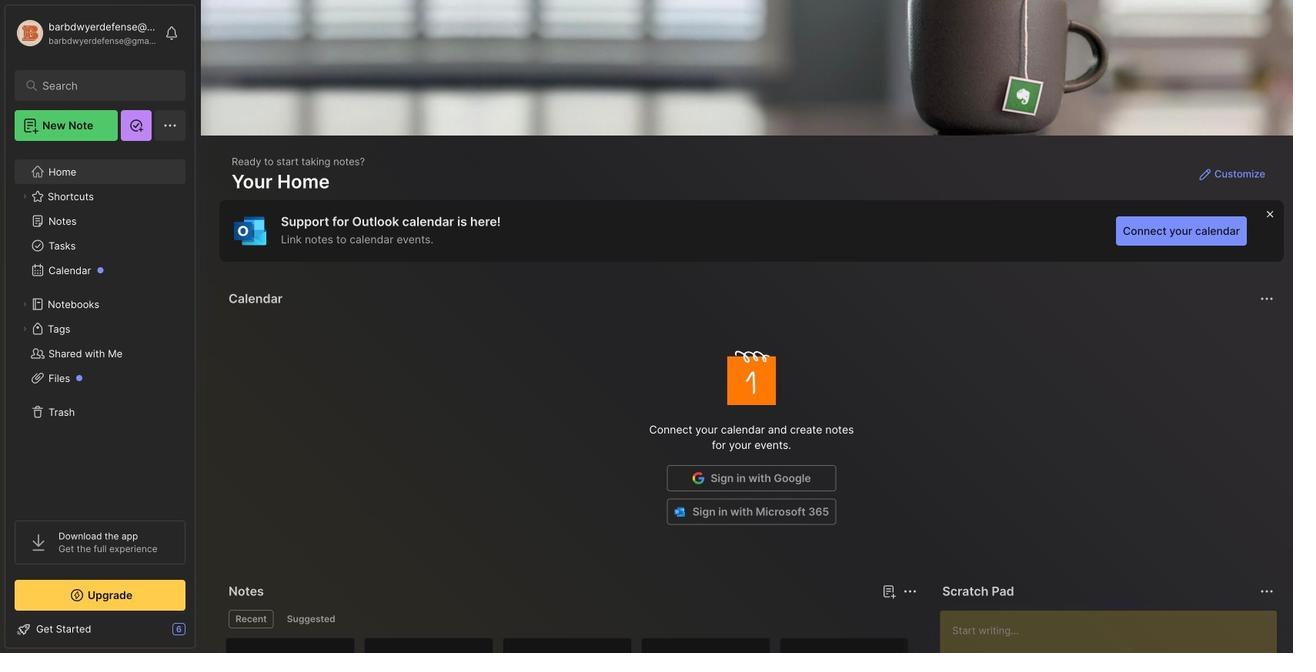 Task type: describe. For each thing, give the bounding box(es) containing it.
expand notebooks image
[[20, 300, 29, 309]]

tree inside main element
[[5, 150, 195, 507]]

click to collapse image
[[194, 625, 206, 643]]

2 tab from the left
[[280, 610, 343, 628]]

expand tags image
[[20, 324, 29, 333]]

Search text field
[[42, 79, 165, 93]]

1 tab from the left
[[229, 610, 274, 628]]

Start writing… text field
[[953, 611, 1277, 653]]



Task type: locate. For each thing, give the bounding box(es) containing it.
main element
[[0, 0, 200, 653]]

tab
[[229, 610, 274, 628], [280, 610, 343, 628]]

row group
[[226, 638, 1057, 653]]

Help and Learning task checklist field
[[5, 617, 195, 642]]

more actions image
[[1259, 290, 1277, 308]]

tab list
[[229, 610, 915, 628]]

Account field
[[15, 18, 157, 49]]

More actions field
[[1257, 288, 1279, 310], [900, 581, 921, 602], [1257, 581, 1279, 602]]

none search field inside main element
[[42, 76, 165, 95]]

1 horizontal spatial tab
[[280, 610, 343, 628]]

tree
[[5, 150, 195, 507]]

None search field
[[42, 76, 165, 95]]

more actions image
[[901, 582, 920, 601]]

0 horizontal spatial tab
[[229, 610, 274, 628]]



Task type: vqa. For each thing, say whether or not it's contained in the screenshot.
rightmost tab
yes



